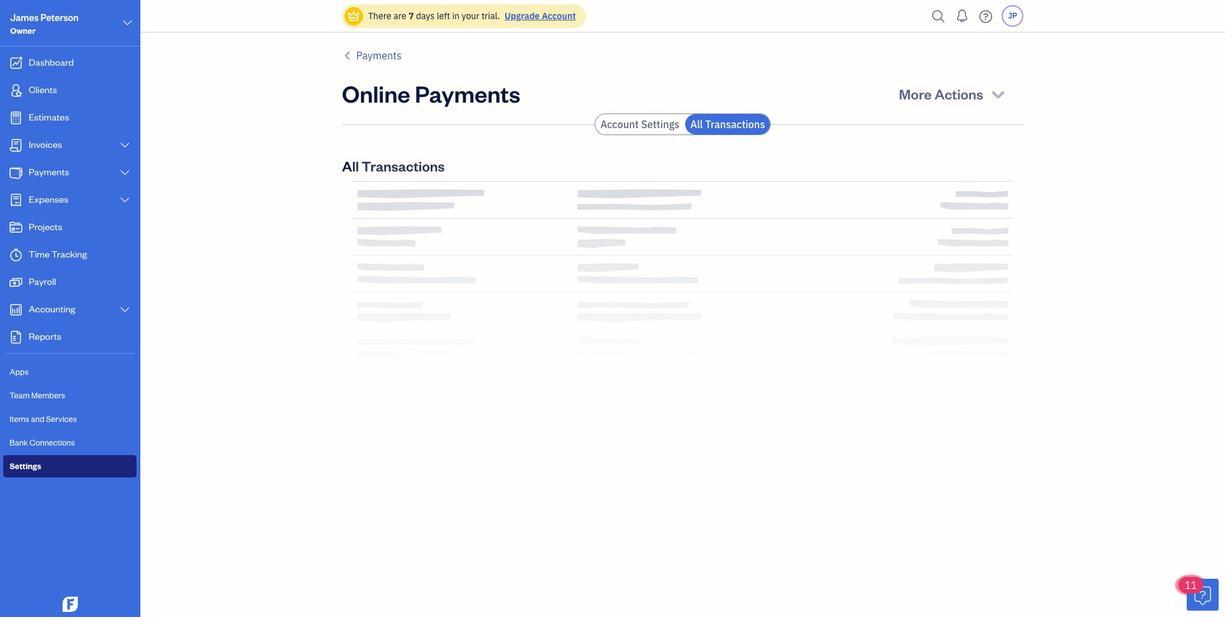 Task type: describe. For each thing, give the bounding box(es) containing it.
settings link
[[3, 456, 137, 478]]

reports
[[29, 331, 61, 343]]

all transactions inside all transactions button
[[690, 118, 765, 131]]

account settings button
[[595, 114, 685, 135]]

chevron large down image for accounting
[[119, 305, 131, 315]]

tracking
[[51, 248, 87, 260]]

invoices
[[29, 138, 62, 151]]

0 horizontal spatial transactions
[[362, 157, 445, 175]]

connections
[[30, 438, 75, 448]]

report image
[[8, 331, 24, 344]]

chevron large down image for payments
[[119, 168, 131, 178]]

timer image
[[8, 249, 24, 262]]

apps
[[10, 367, 29, 377]]

payments link
[[3, 160, 137, 186]]

james
[[10, 11, 39, 24]]

left
[[437, 10, 450, 22]]

apps link
[[3, 361, 137, 384]]

payments inside main element
[[29, 166, 69, 178]]

and
[[31, 414, 44, 424]]

payroll
[[29, 276, 56, 288]]

bank connections link
[[3, 432, 137, 454]]

chevrondown image
[[989, 85, 1007, 103]]

days
[[416, 10, 435, 22]]

settings inside the account settings button
[[641, 118, 680, 131]]

expenses link
[[3, 188, 137, 214]]

expenses
[[29, 193, 68, 205]]

1 vertical spatial all
[[342, 157, 359, 175]]

items
[[10, 414, 29, 424]]

payments inside button
[[356, 49, 402, 62]]

more actions
[[899, 85, 983, 103]]

search image
[[929, 7, 949, 26]]

chart image
[[8, 304, 24, 317]]

bank
[[10, 438, 28, 448]]

chevron large down image for invoices
[[119, 140, 131, 151]]

dashboard image
[[8, 57, 24, 70]]

freshbooks image
[[60, 597, 80, 613]]

project image
[[8, 221, 24, 234]]

james peterson owner
[[10, 11, 79, 36]]

all inside button
[[690, 118, 703, 131]]

time tracking link
[[3, 243, 137, 269]]

7
[[409, 10, 414, 22]]

clients
[[29, 84, 57, 96]]

accounting link
[[3, 297, 137, 324]]

all transactions button
[[685, 114, 770, 135]]

notifications image
[[952, 3, 973, 29]]

items and services
[[10, 414, 77, 424]]

peterson
[[41, 11, 79, 24]]

services
[[46, 414, 77, 424]]

0 horizontal spatial all transactions
[[342, 157, 445, 175]]

reports link
[[3, 325, 137, 351]]

go to help image
[[976, 7, 996, 26]]

estimates link
[[3, 105, 137, 131]]



Task type: vqa. For each thing, say whether or not it's contained in the screenshot.
BK within the dropdown button
no



Task type: locate. For each thing, give the bounding box(es) containing it.
main element
[[0, 0, 172, 618]]

jp button
[[1002, 5, 1024, 27]]

chevron large down image
[[119, 140, 131, 151], [119, 168, 131, 178], [119, 195, 131, 205], [119, 305, 131, 315]]

transactions inside button
[[705, 118, 765, 131]]

1 vertical spatial payments
[[415, 78, 521, 108]]

estimate image
[[8, 112, 24, 124]]

client image
[[8, 84, 24, 97]]

payment image
[[8, 167, 24, 179]]

3 chevron large down image from the top
[[119, 195, 131, 205]]

2 horizontal spatial payments
[[415, 78, 521, 108]]

payments
[[356, 49, 402, 62], [415, 78, 521, 108], [29, 166, 69, 178]]

expense image
[[8, 194, 24, 207]]

1 horizontal spatial account
[[601, 118, 639, 131]]

your
[[462, 10, 480, 22]]

all transactions
[[690, 118, 765, 131], [342, 157, 445, 175]]

0 vertical spatial payments
[[356, 49, 402, 62]]

in
[[452, 10, 460, 22]]

0 horizontal spatial all
[[342, 157, 359, 175]]

chevron large down image down payments link
[[119, 195, 131, 205]]

upgrade account link
[[502, 10, 576, 22]]

payroll link
[[3, 270, 137, 296]]

online payments
[[342, 78, 521, 108]]

chevron large down image for expenses
[[119, 195, 131, 205]]

more
[[899, 85, 932, 103]]

chevron large down image inside expenses link
[[119, 195, 131, 205]]

estimates
[[29, 111, 69, 123]]

dashboard
[[29, 56, 74, 68]]

2 vertical spatial payments
[[29, 166, 69, 178]]

more actions button
[[888, 78, 1019, 109]]

projects link
[[3, 215, 137, 241]]

money image
[[8, 276, 24, 289]]

1 horizontal spatial settings
[[641, 118, 680, 131]]

are
[[394, 10, 406, 22]]

invoice image
[[8, 139, 24, 152]]

team members
[[10, 391, 65, 401]]

chevron large down image inside accounting link
[[119, 305, 131, 315]]

chevron large down image down invoices link
[[119, 168, 131, 178]]

upgrade
[[505, 10, 540, 22]]

account settings
[[601, 118, 680, 131]]

0 horizontal spatial settings
[[10, 461, 41, 472]]

1 horizontal spatial payments
[[356, 49, 402, 62]]

2 chevron large down image from the top
[[119, 168, 131, 178]]

chevron large down image down estimates link
[[119, 140, 131, 151]]

chevron large down image inside payments link
[[119, 168, 131, 178]]

actions
[[935, 85, 983, 103]]

1 vertical spatial account
[[601, 118, 639, 131]]

invoices link
[[3, 133, 137, 159]]

jp
[[1008, 11, 1017, 20]]

0 vertical spatial account
[[542, 10, 576, 22]]

team members link
[[3, 385, 137, 407]]

team
[[10, 391, 30, 401]]

11
[[1185, 579, 1197, 592]]

4 chevron large down image from the top
[[119, 305, 131, 315]]

there
[[368, 10, 391, 22]]

resource center badge image
[[1187, 579, 1219, 611]]

there are 7 days left in your trial. upgrade account
[[368, 10, 576, 22]]

1 horizontal spatial all
[[690, 118, 703, 131]]

0 vertical spatial all transactions
[[690, 118, 765, 131]]

crown image
[[347, 9, 361, 23]]

11 button
[[1179, 578, 1219, 611]]

transactions
[[705, 118, 765, 131], [362, 157, 445, 175]]

chevron large down image
[[122, 15, 133, 31]]

1 vertical spatial settings
[[10, 461, 41, 472]]

settings inside settings "link"
[[10, 461, 41, 472]]

account
[[542, 10, 576, 22], [601, 118, 639, 131]]

chevronleft image
[[342, 48, 354, 63]]

projects
[[29, 221, 62, 233]]

dashboard link
[[3, 50, 137, 77]]

0 vertical spatial settings
[[641, 118, 680, 131]]

0 vertical spatial transactions
[[705, 118, 765, 131]]

accounting
[[29, 303, 75, 315]]

1 horizontal spatial all transactions
[[690, 118, 765, 131]]

online
[[342, 78, 410, 108]]

1 vertical spatial all transactions
[[342, 157, 445, 175]]

account inside button
[[601, 118, 639, 131]]

payments button
[[342, 48, 402, 63]]

0 horizontal spatial account
[[542, 10, 576, 22]]

all
[[690, 118, 703, 131], [342, 157, 359, 175]]

owner
[[10, 26, 36, 36]]

1 chevron large down image from the top
[[119, 140, 131, 151]]

1 vertical spatial transactions
[[362, 157, 445, 175]]

items and services link
[[3, 408, 137, 431]]

chevron large down image down payroll link
[[119, 305, 131, 315]]

settings
[[641, 118, 680, 131], [10, 461, 41, 472]]

bank connections
[[10, 438, 75, 448]]

members
[[31, 391, 65, 401]]

0 vertical spatial all
[[690, 118, 703, 131]]

trial.
[[482, 10, 500, 22]]

time
[[29, 248, 50, 260]]

clients link
[[3, 78, 137, 104]]

time tracking
[[29, 248, 87, 260]]

1 horizontal spatial transactions
[[705, 118, 765, 131]]

0 horizontal spatial payments
[[29, 166, 69, 178]]



